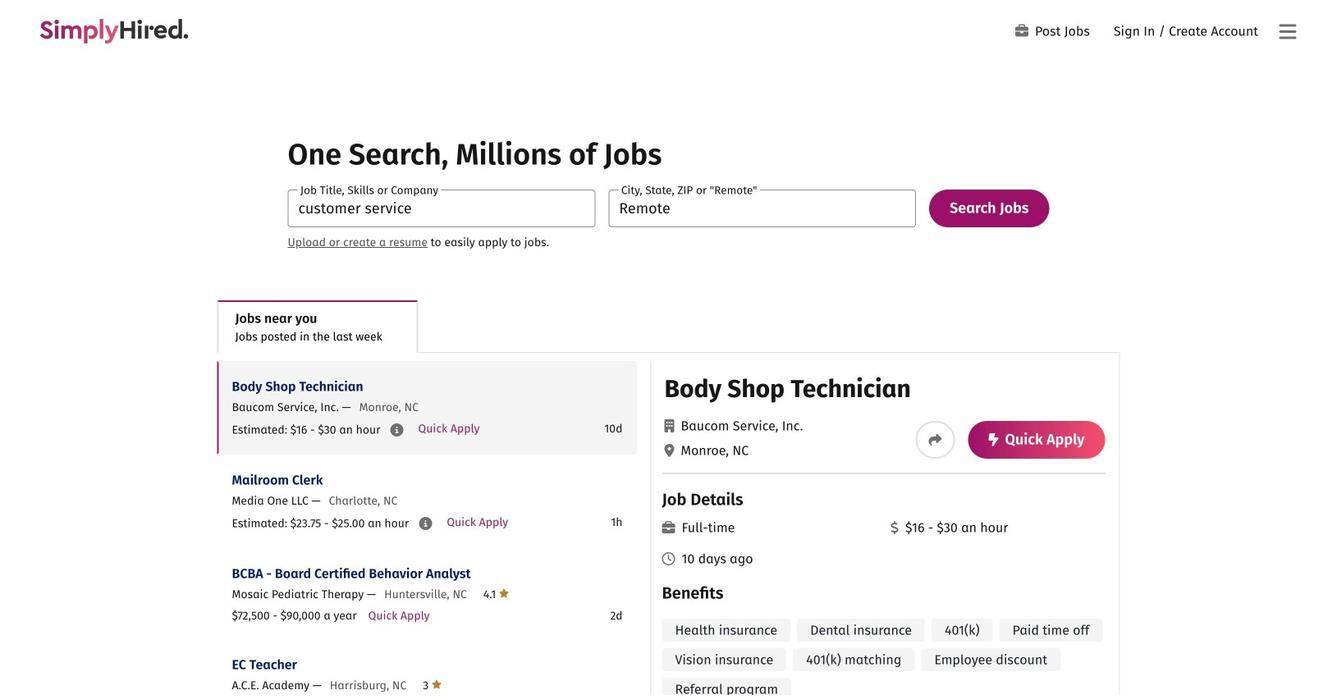 Task type: describe. For each thing, give the bounding box(es) containing it.
4.1 out of 5 stars element
[[484, 587, 509, 602]]

1 horizontal spatial briefcase image
[[1016, 24, 1029, 37]]

job salary disclaimer image
[[391, 424, 404, 437]]

main menu image
[[1280, 22, 1297, 42]]

body shop technician element
[[651, 361, 1120, 696]]

building image
[[665, 420, 675, 433]]

0 horizontal spatial briefcase image
[[662, 521, 675, 535]]

bolt lightning image
[[989, 434, 999, 447]]

star image
[[499, 587, 509, 600]]

dollar sign image
[[891, 521, 899, 535]]

star image
[[432, 678, 442, 691]]

location dot image
[[665, 444, 675, 457]]



Task type: vqa. For each thing, say whether or not it's contained in the screenshot.
3.6 out of 5 stars element to the left
no



Task type: locate. For each thing, give the bounding box(es) containing it.
simplyhired logo image
[[39, 19, 189, 44]]

0 vertical spatial briefcase image
[[1016, 24, 1029, 37]]

briefcase image
[[1016, 24, 1029, 37], [662, 521, 675, 535]]

share this job image
[[929, 434, 942, 447]]

job salary disclaimer image
[[419, 517, 432, 531]]

None text field
[[609, 190, 917, 227]]

None field
[[288, 190, 596, 227], [609, 190, 917, 227], [288, 190, 596, 227], [609, 190, 917, 227]]

3 out of 5 stars element
[[423, 678, 442, 693]]

clock image
[[662, 553, 675, 566]]

None text field
[[288, 190, 596, 227]]

list
[[217, 361, 638, 696]]

1 vertical spatial briefcase image
[[662, 521, 675, 535]]



